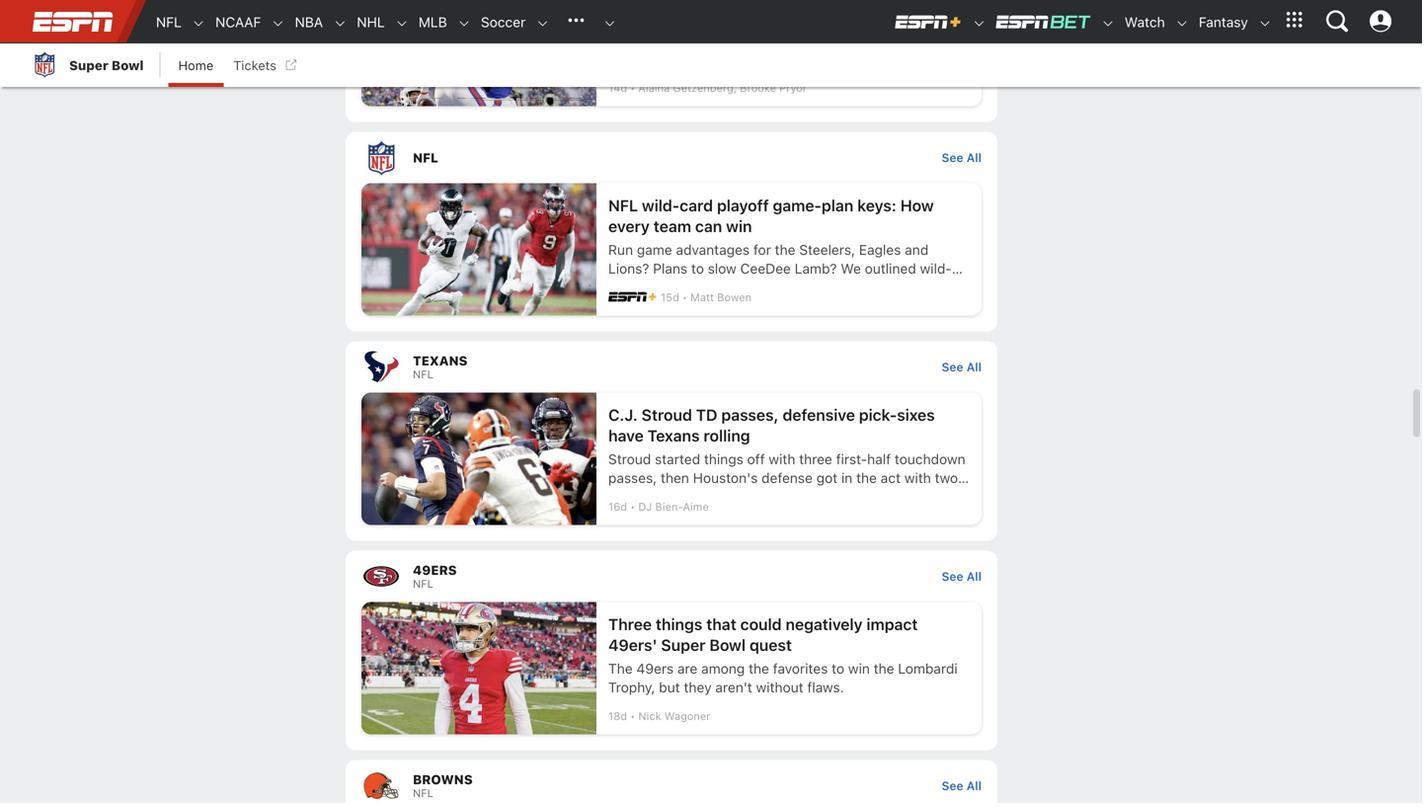 Task type: vqa. For each thing, say whether or not it's contained in the screenshot.
bottom Texas link
no



Task type: locate. For each thing, give the bounding box(es) containing it.
three
[[800, 451, 833, 467]]

0 vertical spatial wild-
[[642, 196, 680, 215]]

bills up steelers
[[609, 0, 640, 5]]

card down lions?
[[609, 279, 637, 295]]

3 see all link from the top
[[942, 569, 982, 583]]

in left all
[[693, 51, 704, 67]]

1 vertical spatial things
[[656, 615, 703, 634]]

pick- up half
[[859, 405, 897, 424]]

for
[[754, 241, 772, 258]]

stroud down have
[[609, 451, 651, 467]]

see all for c.j. stroud td passes, defensive pick-sixes have texans rolling
[[942, 360, 982, 374]]

2 all from the top
[[967, 360, 982, 374]]

alaina getzenberg, brooke pryor
[[639, 81, 807, 94]]

playoff
[[717, 196, 769, 215]]

0 vertical spatial stroud
[[642, 405, 693, 424]]

1 vertical spatial texans
[[648, 426, 700, 445]]

wagoner
[[665, 710, 711, 723]]

1 vertical spatial super
[[661, 636, 706, 654]]

4 see all link from the top
[[942, 779, 982, 793]]

the right for
[[775, 241, 796, 258]]

with up than
[[749, 0, 781, 5]]

0 horizontal spatial win
[[726, 217, 752, 235]]

0 horizontal spatial things
[[656, 615, 703, 634]]

then
[[661, 470, 690, 486]]

divisional
[[890, 51, 949, 67]]

1 all from the top
[[967, 150, 982, 164]]

see all
[[942, 150, 982, 164], [942, 360, 982, 374], [942, 569, 982, 583], [942, 779, 982, 793]]

phases
[[726, 51, 771, 67]]

1 vertical spatial bowl
[[710, 636, 746, 654]]

aime
[[683, 500, 709, 513]]

the down by
[[866, 51, 886, 67]]

to up the flaws.
[[832, 660, 845, 677]]

1 horizontal spatial win
[[849, 660, 870, 677]]

1 horizontal spatial in
[[842, 470, 853, 486]]

to down than
[[775, 51, 788, 67]]

won
[[663, 51, 689, 67]]

16d
[[609, 500, 628, 513]]

victory.
[[731, 279, 777, 295]]

mlb link
[[409, 1, 447, 43]]

things
[[704, 451, 744, 467], [656, 615, 703, 634]]

without
[[756, 679, 804, 695]]

c.j. stroud td passes, defensive pick-sixes have texans rolling stroud started things off with three first-half touchdown passes, then houston's defense got in the act with two third-quarter pick-sixes.
[[609, 405, 966, 505]]

the inside the nfl wild-card playoff game-plan keys: how every team can win run game advantages for the steelers, eagles and lions? plans to slow ceedee lamb? we outlined wild- card round keys to victory.
[[775, 241, 796, 258]]

0 horizontal spatial wild-
[[642, 196, 680, 215]]

with inside bills open playoffs with methodical victory over steelers in a game delayed more than 24 hours by a snow event, the bills won in all phases to advance to the divisional round.
[[749, 0, 781, 5]]

quest
[[750, 636, 792, 654]]

hours
[[817, 32, 853, 48]]

pick- down houston's
[[695, 488, 727, 505]]

nfl inside the nfl wild-card playoff game-plan keys: how every team can win run game advantages for the steelers, eagles and lions? plans to slow ceedee lamb? we outlined wild- card round keys to victory.
[[609, 196, 638, 215]]

that
[[707, 615, 737, 634]]

super up are
[[661, 636, 706, 654]]

all
[[708, 51, 722, 67]]

49ers inside three things that could negatively impact 49ers' super bowl quest the 49ers are among the favorites to win the lombardi trophy, but they aren't without flaws.
[[637, 660, 674, 677]]

0 vertical spatial with
[[749, 0, 781, 5]]

with
[[749, 0, 781, 5], [769, 451, 796, 467], [905, 470, 932, 486]]

0 horizontal spatial texans
[[413, 353, 468, 368]]

stroud left the td
[[642, 405, 693, 424]]

1 vertical spatial 49ers
[[637, 660, 674, 677]]

0 horizontal spatial pick-
[[695, 488, 727, 505]]

super right super bowl image
[[69, 58, 109, 73]]

see all link for three things that could negatively impact 49ers' super bowl quest
[[942, 569, 982, 583]]

the left lombardi
[[874, 660, 895, 677]]

home
[[178, 58, 214, 73]]

0 horizontal spatial a
[[624, 32, 631, 48]]

1 vertical spatial in
[[842, 470, 853, 486]]

how
[[901, 196, 934, 215]]

impact
[[867, 615, 918, 634]]

0 horizontal spatial card
[[609, 279, 637, 295]]

0 vertical spatial game
[[635, 32, 671, 48]]

super inside three things that could negatively impact 49ers' super bowl quest the 49ers are among the favorites to win the lombardi trophy, but they aren't without flaws.
[[661, 636, 706, 654]]

0 vertical spatial win
[[726, 217, 752, 235]]

nfl inside texans nfl
[[413, 368, 434, 381]]

c.j.
[[609, 405, 638, 424]]

0 vertical spatial texans
[[413, 353, 468, 368]]

watch
[[1125, 14, 1166, 30]]

nfl link up every
[[346, 132, 942, 183]]

bowl left home
[[112, 58, 144, 73]]

by
[[856, 32, 872, 48]]

1 horizontal spatial bowl
[[710, 636, 746, 654]]

1 horizontal spatial super
[[661, 636, 706, 654]]

over
[[928, 0, 960, 5]]

passes,
[[722, 405, 779, 424], [609, 470, 657, 486]]

ncaaf link
[[206, 1, 261, 43]]

game down steelers
[[635, 32, 671, 48]]

1 horizontal spatial wild-
[[920, 260, 952, 276]]

1 see all link from the top
[[942, 150, 982, 164]]

in inside bills open playoffs with methodical victory over steelers in a game delayed more than 24 hours by a snow event, the bills won in all phases to advance to the divisional round.
[[693, 51, 704, 67]]

0 horizontal spatial super
[[69, 58, 109, 73]]

4 all from the top
[[967, 779, 982, 793]]

houston's
[[693, 470, 758, 486]]

to down slow
[[714, 279, 727, 295]]

nfl inside browns nfl
[[413, 787, 434, 800]]

a right by
[[876, 32, 883, 48]]

card
[[680, 196, 713, 215], [609, 279, 637, 295]]

in
[[693, 51, 704, 67], [842, 470, 853, 486]]

1 horizontal spatial 49ers
[[637, 660, 674, 677]]

0 vertical spatial pick-
[[859, 405, 897, 424]]

1 horizontal spatial things
[[704, 451, 744, 467]]

methodical
[[785, 0, 868, 5]]

wild- up the team
[[642, 196, 680, 215]]

nfl link
[[146, 1, 182, 43], [346, 132, 942, 183]]

bowl down that
[[710, 636, 746, 654]]

win inside the nfl wild-card playoff game-plan keys: how every team can win run game advantages for the steelers, eagles and lions? plans to slow ceedee lamb? we outlined wild- card round keys to victory.
[[726, 217, 752, 235]]

18d
[[609, 710, 628, 723]]

0 horizontal spatial 49ers
[[413, 562, 457, 577]]

getzenberg,
[[673, 81, 737, 94]]

to inside three things that could negatively impact 49ers' super bowl quest the 49ers are among the favorites to win the lombardi trophy, but they aren't without flaws.
[[832, 660, 845, 677]]

1 horizontal spatial a
[[876, 32, 883, 48]]

playoffs
[[685, 0, 745, 5]]

two
[[935, 470, 959, 486]]

1 horizontal spatial pick-
[[859, 405, 897, 424]]

nfl inside 49ers nfl
[[413, 577, 434, 590]]

all for nfl wild-card playoff game-plan keys: how every team can win
[[967, 150, 982, 164]]

defensive
[[783, 405, 856, 424]]

card up can
[[680, 196, 713, 215]]

steelers
[[609, 7, 670, 26]]

nba link
[[285, 1, 323, 43]]

in down first-
[[842, 470, 853, 486]]

1 see all from the top
[[942, 150, 982, 164]]

bills up round.
[[633, 51, 659, 67]]

with up defense
[[769, 451, 796, 467]]

14d
[[609, 81, 628, 94]]

0 vertical spatial super
[[69, 58, 109, 73]]

see all for three things that could negatively impact 49ers' super bowl quest
[[942, 569, 982, 583]]

all
[[967, 150, 982, 164], [967, 360, 982, 374], [967, 569, 982, 583], [967, 779, 982, 793]]

round.
[[609, 69, 650, 86]]

game inside the nfl wild-card playoff game-plan keys: how every team can win run game advantages for the steelers, eagles and lions? plans to slow ceedee lamb? we outlined wild- card round keys to victory.
[[637, 241, 673, 258]]

soccer
[[481, 14, 526, 30]]

slow
[[708, 260, 737, 276]]

could
[[741, 615, 782, 634]]

lamb?
[[795, 260, 837, 276]]

sixes
[[897, 405, 935, 424]]

49ers nfl
[[413, 562, 457, 590]]

can
[[696, 217, 723, 235]]

0 horizontal spatial bowl
[[112, 58, 144, 73]]

2 see from the top
[[942, 360, 964, 374]]

nfl link up home
[[146, 1, 182, 43]]

0 vertical spatial 49ers
[[413, 562, 457, 577]]

1 horizontal spatial texans
[[648, 426, 700, 445]]

1 a from the left
[[624, 32, 631, 48]]

nick wagoner
[[639, 710, 711, 723]]

bills
[[609, 0, 640, 5], [633, 51, 659, 67]]

the
[[609, 51, 629, 67], [866, 51, 886, 67], [775, 241, 796, 258], [857, 470, 877, 486], [749, 660, 770, 677], [874, 660, 895, 677]]

2 see all from the top
[[942, 360, 982, 374]]

rolling
[[704, 426, 751, 445]]

1 vertical spatial nfl link
[[346, 132, 942, 183]]

things left that
[[656, 615, 703, 634]]

mlb
[[419, 14, 447, 30]]

with down touchdown
[[905, 470, 932, 486]]

1 horizontal spatial nfl link
[[346, 132, 942, 183]]

0 vertical spatial in
[[693, 51, 704, 67]]

1 vertical spatial game
[[637, 241, 673, 258]]

1 vertical spatial win
[[849, 660, 870, 677]]

0 horizontal spatial nfl link
[[146, 1, 182, 43]]

all for c.j. stroud td passes, defensive pick-sixes have texans rolling
[[967, 360, 982, 374]]

a right the in
[[624, 32, 631, 48]]

the down half
[[857, 470, 877, 486]]

see all link
[[942, 150, 982, 164], [942, 360, 982, 374], [942, 569, 982, 583], [942, 779, 982, 793]]

1 vertical spatial wild-
[[920, 260, 952, 276]]

0 horizontal spatial in
[[693, 51, 704, 67]]

3 see all from the top
[[942, 569, 982, 583]]

bills open playoffs with methodical victory over steelers in a game delayed more than 24 hours by a snow event, the bills won in all phases to advance to the divisional round.
[[609, 0, 963, 86]]

1 horizontal spatial card
[[680, 196, 713, 215]]

game up 'plans'
[[637, 241, 673, 258]]

2 see all link from the top
[[942, 360, 982, 374]]

3 all from the top
[[967, 569, 982, 583]]

win down playoff
[[726, 217, 752, 235]]

0 vertical spatial things
[[704, 451, 744, 467]]

passes, up the third-
[[609, 470, 657, 486]]

lombardi
[[898, 660, 958, 677]]

matt
[[691, 291, 714, 304]]

game-
[[773, 196, 822, 215]]

passes, up "rolling"
[[722, 405, 779, 424]]

win down impact
[[849, 660, 870, 677]]

matt bowen
[[691, 291, 752, 304]]

game inside bills open playoffs with methodical victory over steelers in a game delayed more than 24 hours by a snow event, the bills won in all phases to advance to the divisional round.
[[635, 32, 671, 48]]

a
[[624, 32, 631, 48], [876, 32, 883, 48]]

round
[[641, 279, 678, 295]]

trophy,
[[609, 679, 656, 695]]

snow
[[887, 32, 920, 48]]

1 vertical spatial passes,
[[609, 470, 657, 486]]

1 see from the top
[[942, 150, 964, 164]]

wild- down and
[[920, 260, 952, 276]]

0 vertical spatial passes,
[[722, 405, 779, 424]]

things up houston's
[[704, 451, 744, 467]]

stroud
[[642, 405, 693, 424], [609, 451, 651, 467]]

texans
[[413, 353, 468, 368], [648, 426, 700, 445]]

all for three things that could negatively impact 49ers' super bowl quest
[[967, 569, 982, 583]]

3 see from the top
[[942, 569, 964, 583]]

see for three things that could negatively impact 49ers' super bowl quest
[[942, 569, 964, 583]]

win inside three things that could negatively impact 49ers' super bowl quest the 49ers are among the favorites to win the lombardi trophy, but they aren't without flaws.
[[849, 660, 870, 677]]



Task type: describe. For each thing, give the bounding box(es) containing it.
0 vertical spatial nfl link
[[146, 1, 182, 43]]

things inside c.j. stroud td passes, defensive pick-sixes have texans rolling stroud started things off with three first-half touchdown passes, then houston's defense got in the act with two third-quarter pick-sixes.
[[704, 451, 744, 467]]

things inside three things that could negatively impact 49ers' super bowl quest the 49ers are among the favorites to win the lombardi trophy, but they aren't without flaws.
[[656, 615, 703, 634]]

steelers,
[[800, 241, 856, 258]]

team
[[654, 217, 692, 235]]

nba
[[295, 14, 323, 30]]

in
[[609, 32, 620, 48]]

nfl wild-card playoff game-plan keys: how every team can win run game advantages for the steelers, eagles and lions? plans to slow ceedee lamb? we outlined wild- card round keys to victory.
[[609, 196, 952, 295]]

fantasy
[[1199, 14, 1249, 30]]

ncaaf
[[216, 14, 261, 30]]

1 vertical spatial with
[[769, 451, 796, 467]]

bowen
[[718, 291, 752, 304]]

0 vertical spatial card
[[680, 196, 713, 215]]

ceedee
[[741, 260, 791, 276]]

than
[[764, 32, 792, 48]]

pryor
[[780, 81, 807, 94]]

favorites
[[773, 660, 828, 677]]

1 vertical spatial card
[[609, 279, 637, 295]]

1 vertical spatial stroud
[[609, 451, 651, 467]]

act
[[881, 470, 901, 486]]

advantages
[[676, 241, 750, 258]]

delayed
[[674, 32, 724, 48]]

are
[[678, 660, 698, 677]]

15d
[[661, 291, 680, 304]]

24
[[796, 32, 813, 48]]

super bowl image
[[30, 49, 59, 79]]

fantasy link
[[1190, 1, 1249, 43]]

see all link for nfl wild-card playoff game-plan keys: how every team can win
[[942, 150, 982, 164]]

plans
[[653, 260, 688, 276]]

sixes.
[[727, 488, 763, 505]]

bowl inside three things that could negatively impact 49ers' super bowl quest the 49ers are among the favorites to win the lombardi trophy, but they aren't without flaws.
[[710, 636, 746, 654]]

flaws.
[[808, 679, 844, 695]]

see all link for c.j. stroud td passes, defensive pick-sixes have texans rolling
[[942, 360, 982, 374]]

see for c.j. stroud td passes, defensive pick-sixes have texans rolling
[[942, 360, 964, 374]]

three
[[609, 615, 652, 634]]

started
[[655, 451, 701, 467]]

4 see from the top
[[942, 779, 964, 793]]

td
[[696, 405, 718, 424]]

but
[[659, 679, 680, 695]]

0 vertical spatial bills
[[609, 0, 640, 5]]

every
[[609, 217, 650, 235]]

1 vertical spatial bills
[[633, 51, 659, 67]]

to up keys
[[692, 260, 704, 276]]

plan
[[822, 196, 854, 215]]

brooke
[[740, 81, 777, 94]]

alaina
[[639, 81, 670, 94]]

to down by
[[849, 51, 862, 67]]

texans inside c.j. stroud td passes, defensive pick-sixes have texans rolling stroud started things off with three first-half touchdown passes, then houston's defense got in the act with two third-quarter pick-sixes.
[[648, 426, 700, 445]]

three things that could negatively impact 49ers' super bowl quest the 49ers are among the favorites to win the lombardi trophy, but they aren't without flaws.
[[609, 615, 958, 695]]

eagles
[[859, 241, 902, 258]]

the down quest
[[749, 660, 770, 677]]

49ers'
[[609, 636, 658, 654]]

run
[[609, 241, 633, 258]]

lions?
[[609, 260, 650, 276]]

in inside c.j. stroud td passes, defensive pick-sixes have texans rolling stroud started things off with three first-half touchdown passes, then houston's defense got in the act with two third-quarter pick-sixes.
[[842, 470, 853, 486]]

open
[[644, 0, 681, 5]]

got
[[817, 470, 838, 486]]

victory
[[872, 0, 924, 5]]

tickets link
[[224, 43, 301, 87]]

watch link
[[1115, 1, 1166, 43]]

dj
[[639, 500, 653, 513]]

half
[[868, 451, 891, 467]]

outlined
[[865, 260, 917, 276]]

see for nfl wild-card playoff game-plan keys: how every team can win
[[942, 150, 964, 164]]

they
[[684, 679, 712, 695]]

soccer link
[[471, 1, 526, 43]]

see all for nfl wild-card playoff game-plan keys: how every team can win
[[942, 150, 982, 164]]

off
[[748, 451, 765, 467]]

and
[[905, 241, 929, 258]]

the inside c.j. stroud td passes, defensive pick-sixes have texans rolling stroud started things off with three first-half touchdown passes, then houston's defense got in the act with two third-quarter pick-sixes.
[[857, 470, 877, 486]]

4 see all from the top
[[942, 779, 982, 793]]

2 a from the left
[[876, 32, 883, 48]]

dj bien-aime
[[639, 500, 709, 513]]

super bowl
[[69, 58, 144, 73]]

negatively
[[786, 615, 863, 634]]

third-
[[609, 488, 644, 505]]

the down the in
[[609, 51, 629, 67]]

quarter
[[644, 488, 691, 505]]

texans nfl
[[413, 353, 468, 381]]

nhl link
[[347, 1, 385, 43]]

keys
[[682, 279, 711, 295]]

first-
[[837, 451, 868, 467]]

more
[[728, 32, 760, 48]]

1 vertical spatial pick-
[[695, 488, 727, 505]]

1 horizontal spatial passes,
[[722, 405, 779, 424]]

2 vertical spatial with
[[905, 470, 932, 486]]

0 horizontal spatial passes,
[[609, 470, 657, 486]]

home link
[[168, 43, 224, 87]]

0 vertical spatial bowl
[[112, 58, 144, 73]]

have
[[609, 426, 644, 445]]

browns
[[413, 772, 473, 787]]

bien-
[[656, 500, 683, 513]]



